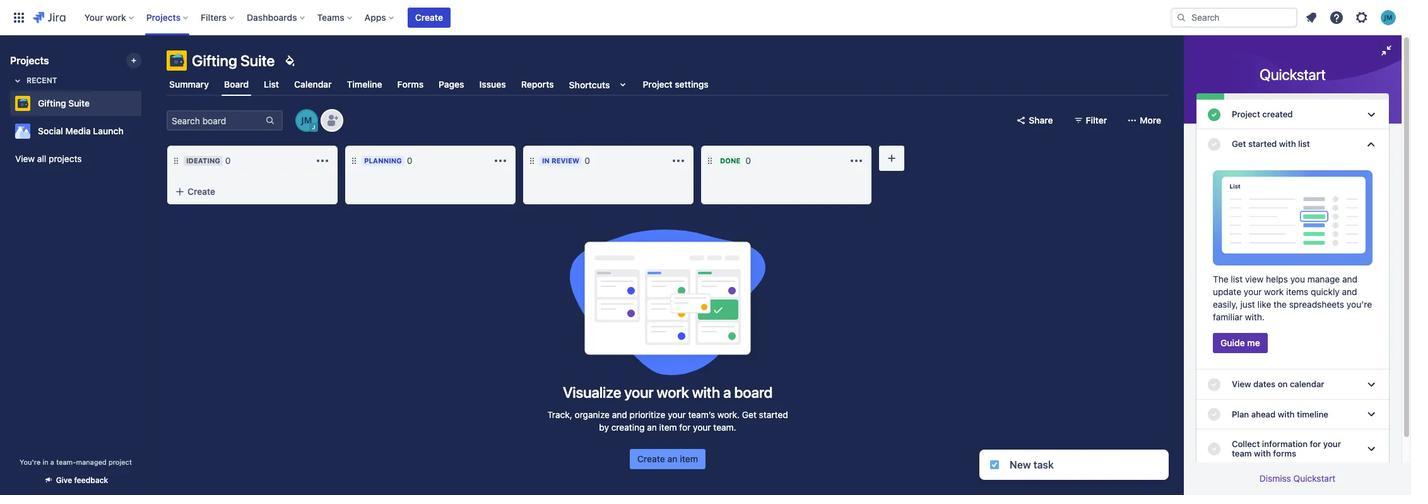Task type: locate. For each thing, give the bounding box(es) containing it.
new task button
[[980, 450, 1169, 480]]

checked image down guide
[[1207, 378, 1222, 393]]

team.
[[714, 422, 737, 433]]

4 0 from the left
[[746, 155, 751, 166]]

create button right apps dropdown button
[[408, 7, 451, 27]]

banner
[[0, 0, 1412, 35]]

0 vertical spatial for
[[680, 422, 691, 433]]

1 checked image from the top
[[1207, 107, 1222, 122]]

0 horizontal spatial item
[[660, 422, 677, 433]]

1 horizontal spatial an
[[668, 454, 678, 465]]

team's
[[689, 410, 715, 421]]

project settings
[[643, 79, 709, 90]]

get down project created
[[1232, 139, 1247, 149]]

1 chevron image from the top
[[1364, 137, 1380, 152]]

your
[[1244, 287, 1262, 298], [625, 384, 654, 402], [668, 410, 686, 421], [693, 422, 711, 433], [1324, 439, 1342, 449]]

0 vertical spatial gifting
[[192, 52, 237, 69]]

your work button
[[81, 7, 139, 27]]

quickly
[[1311, 287, 1340, 298]]

checked image left get started with list
[[1207, 137, 1222, 152]]

1 vertical spatial work
[[1265, 287, 1284, 298]]

minimize image
[[1380, 43, 1395, 58]]

collapse image for planning 0
[[473, 153, 488, 169]]

projects up recent
[[10, 55, 49, 66]]

by
[[599, 422, 609, 433]]

jeremy miller image
[[297, 110, 317, 131]]

1 horizontal spatial collapse image
[[473, 153, 488, 169]]

2 vertical spatial work
[[657, 384, 689, 402]]

0 right review
[[585, 155, 590, 166]]

1 0 from the left
[[225, 155, 231, 166]]

0 horizontal spatial collapse image
[[295, 153, 310, 169]]

gifting suite up board
[[192, 52, 275, 69]]

reports
[[521, 79, 554, 90]]

with right ahead
[[1278, 410, 1295, 420]]

1 horizontal spatial get
[[1232, 139, 1247, 149]]

item down track, organize and prioritize your team's work. get started by creating an item for your team.
[[680, 454, 698, 465]]

suite up list
[[241, 52, 275, 69]]

0 horizontal spatial view
[[15, 153, 35, 164]]

0 horizontal spatial for
[[680, 422, 691, 433]]

primary element
[[8, 0, 1172, 35]]

column actions menu image left done on the top of page
[[671, 153, 686, 169]]

easily,
[[1214, 300, 1239, 310]]

project left created
[[1232, 109, 1261, 119]]

0 vertical spatial project
[[643, 79, 673, 90]]

collapse image left column actions menu image
[[473, 153, 488, 169]]

0 vertical spatial create
[[415, 12, 443, 22]]

0 vertical spatial suite
[[241, 52, 275, 69]]

1 horizontal spatial projects
[[146, 12, 181, 22]]

view inside dropdown button
[[1232, 380, 1252, 390]]

project created button
[[1197, 100, 1390, 130]]

issues
[[480, 79, 506, 90]]

1 vertical spatial started
[[759, 410, 788, 421]]

1 horizontal spatial view
[[1232, 380, 1252, 390]]

chevron image for view dates on calendar
[[1364, 378, 1380, 393]]

1 vertical spatial create
[[188, 186, 215, 197]]

and inside track, organize and prioritize your team's work. get started by creating an item for your team.
[[612, 410, 628, 421]]

create down creating
[[638, 454, 665, 465]]

for down team's
[[680, 422, 691, 433]]

column actions menu image for ideating 0
[[315, 153, 330, 169]]

projects up sidebar navigation image at the top left of page
[[146, 12, 181, 22]]

work right your
[[106, 12, 126, 22]]

work down helps
[[1265, 287, 1284, 298]]

1 vertical spatial checked image
[[1207, 137, 1222, 152]]

0 horizontal spatial get
[[742, 410, 757, 421]]

a
[[724, 384, 731, 402], [50, 458, 54, 467]]

0 vertical spatial started
[[1249, 139, 1278, 149]]

2 checked image from the top
[[1207, 137, 1222, 152]]

1 vertical spatial for
[[1311, 439, 1322, 449]]

collect information for your team with forms button
[[1197, 430, 1390, 469]]

share
[[1029, 115, 1053, 126]]

chevron image inside collect information for your team with forms dropdown button
[[1364, 442, 1380, 457]]

an down track, organize and prioritize your team's work. get started by creating an item for your team.
[[668, 454, 678, 465]]

2 column actions menu image from the left
[[671, 153, 686, 169]]

for down timeline
[[1311, 439, 1322, 449]]

create right apps dropdown button
[[415, 12, 443, 22]]

1 vertical spatial list
[[1231, 274, 1243, 285]]

plan
[[1232, 410, 1250, 420]]

3 column actions menu image from the left
[[849, 153, 864, 169]]

1 vertical spatial suite
[[68, 98, 90, 109]]

your inside collect information for your team with forms
[[1324, 439, 1342, 449]]

1 horizontal spatial gifting suite
[[192, 52, 275, 69]]

your up prioritize
[[625, 384, 654, 402]]

board
[[224, 79, 249, 90]]

quickstart
[[1260, 66, 1327, 83], [1294, 474, 1336, 484]]

summary
[[169, 79, 209, 90]]

1 vertical spatial chevron image
[[1364, 442, 1380, 457]]

your work
[[84, 12, 126, 22]]

1 vertical spatial create button
[[167, 181, 338, 203]]

1 collapse image from the left
[[295, 153, 310, 169]]

0 horizontal spatial gifting
[[38, 98, 66, 109]]

created
[[1263, 109, 1293, 119]]

list down "project created" dropdown button
[[1299, 139, 1311, 149]]

your down team's
[[693, 422, 711, 433]]

project inside dropdown button
[[1232, 109, 1261, 119]]

list up update
[[1231, 274, 1243, 285]]

gifting up board
[[192, 52, 237, 69]]

2 vertical spatial and
[[612, 410, 628, 421]]

create an item button
[[630, 450, 706, 470]]

1 horizontal spatial create
[[415, 12, 443, 22]]

just
[[1241, 300, 1256, 310]]

0 vertical spatial gifting suite
[[192, 52, 275, 69]]

search image
[[1177, 12, 1187, 22]]

0 horizontal spatial work
[[106, 12, 126, 22]]

0 vertical spatial item
[[660, 422, 677, 433]]

launch
[[93, 126, 124, 136]]

with right team
[[1255, 449, 1272, 459]]

create an item
[[638, 454, 698, 465]]

started down board
[[759, 410, 788, 421]]

1 vertical spatial projects
[[10, 55, 49, 66]]

1 vertical spatial gifting suite
[[38, 98, 90, 109]]

1 vertical spatial get
[[742, 410, 757, 421]]

column actions menu image left create column icon
[[849, 153, 864, 169]]

item inside button
[[680, 454, 698, 465]]

1 horizontal spatial project
[[1232, 109, 1261, 119]]

gifting down recent
[[38, 98, 66, 109]]

dismiss quickstart
[[1260, 474, 1336, 484]]

done 0
[[720, 155, 751, 166]]

get inside track, organize and prioritize your team's work. get started by creating an item for your team.
[[742, 410, 757, 421]]

your down view
[[1244, 287, 1262, 298]]

0 vertical spatial chevron image
[[1364, 107, 1380, 122]]

get right "work."
[[742, 410, 757, 421]]

guide me
[[1221, 338, 1261, 349]]

0 right planning
[[407, 155, 413, 166]]

2 horizontal spatial work
[[1265, 287, 1284, 298]]

view left all
[[15, 153, 35, 164]]

1 horizontal spatial started
[[1249, 139, 1278, 149]]

0 horizontal spatial column actions menu image
[[315, 153, 330, 169]]

1 horizontal spatial list
[[1299, 139, 1311, 149]]

item down prioritize
[[660, 422, 677, 433]]

1 horizontal spatial item
[[680, 454, 698, 465]]

view dates on calendar button
[[1197, 370, 1390, 400]]

jira image
[[33, 10, 66, 25], [33, 10, 66, 25]]

collapse image down jeremy miller icon
[[295, 153, 310, 169]]

3 checked image from the top
[[1207, 407, 1222, 423]]

with up team's
[[692, 384, 720, 402]]

view for view all projects
[[15, 153, 35, 164]]

progress bar
[[1197, 93, 1390, 100]]

checked image left team
[[1207, 442, 1222, 457]]

create inside 'primary' element
[[415, 12, 443, 22]]

your down timeline
[[1324, 439, 1342, 449]]

collect information for your team with forms
[[1232, 439, 1342, 459]]

0 vertical spatial a
[[724, 384, 731, 402]]

create
[[415, 12, 443, 22], [188, 186, 215, 197], [638, 454, 665, 465]]

quickstart down collect information for your team with forms dropdown button
[[1294, 474, 1336, 484]]

2 0 from the left
[[407, 155, 413, 166]]

gifting
[[192, 52, 237, 69], [38, 98, 66, 109]]

chevron image inside plan ahead with timeline dropdown button
[[1364, 407, 1380, 423]]

1 horizontal spatial create button
[[408, 7, 451, 27]]

prioritize
[[630, 410, 666, 421]]

0 right done on the top of page
[[746, 155, 751, 166]]

with
[[1280, 139, 1297, 149], [692, 384, 720, 402], [1278, 410, 1295, 420], [1255, 449, 1272, 459]]

2 chevron image from the top
[[1364, 442, 1380, 457]]

suite up media
[[68, 98, 90, 109]]

give
[[56, 476, 72, 486]]

checked image left project created
[[1207, 107, 1222, 122]]

filter
[[1086, 115, 1108, 126]]

calendar link
[[292, 73, 334, 96]]

work
[[106, 12, 126, 22], [1265, 287, 1284, 298], [657, 384, 689, 402]]

0 vertical spatial view
[[15, 153, 35, 164]]

filter button
[[1066, 110, 1115, 131]]

and right manage
[[1343, 274, 1358, 285]]

view
[[1246, 274, 1264, 285]]

chevron image
[[1364, 107, 1380, 122], [1364, 442, 1380, 457]]

on
[[1278, 380, 1288, 390]]

calendar
[[294, 79, 332, 90]]

gifting suite up social media launch link
[[38, 98, 90, 109]]

tab list
[[159, 73, 1177, 96]]

and up the you're
[[1343, 287, 1358, 298]]

apps button
[[361, 7, 399, 27]]

2 vertical spatial checked image
[[1207, 407, 1222, 423]]

checked image
[[1207, 378, 1222, 393], [1207, 442, 1222, 457]]

0 right ideating
[[225, 155, 231, 166]]

project left settings
[[643, 79, 673, 90]]

started
[[1249, 139, 1278, 149], [759, 410, 788, 421]]

started down project created
[[1249, 139, 1278, 149]]

2 checked image from the top
[[1207, 442, 1222, 457]]

an
[[647, 422, 657, 433], [668, 454, 678, 465]]

work up track, organize and prioritize your team's work. get started by creating an item for your team.
[[657, 384, 689, 402]]

an inside track, organize and prioritize your team's work. get started by creating an item for your team.
[[647, 422, 657, 433]]

and up creating
[[612, 410, 628, 421]]

0 vertical spatial get
[[1232, 139, 1247, 149]]

an down prioritize
[[647, 422, 657, 433]]

get
[[1232, 139, 1247, 149], [742, 410, 757, 421]]

1 vertical spatial an
[[668, 454, 678, 465]]

get inside the get started with list dropdown button
[[1232, 139, 1247, 149]]

0 horizontal spatial started
[[759, 410, 788, 421]]

1 vertical spatial checked image
[[1207, 442, 1222, 457]]

more
[[1140, 115, 1162, 126]]

checked image inside plan ahead with timeline dropdown button
[[1207, 407, 1222, 423]]

1 vertical spatial chevron image
[[1364, 378, 1380, 393]]

checked image left "plan" at bottom
[[1207, 407, 1222, 423]]

checked image
[[1207, 107, 1222, 122], [1207, 137, 1222, 152], [1207, 407, 1222, 423]]

0 vertical spatial create button
[[408, 7, 451, 27]]

2 collapse image from the left
[[473, 153, 488, 169]]

1 chevron image from the top
[[1364, 107, 1380, 122]]

1 column actions menu image from the left
[[315, 153, 330, 169]]

create button down ideating 0
[[167, 181, 338, 203]]

visualize
[[563, 384, 622, 402]]

0 vertical spatial checked image
[[1207, 107, 1222, 122]]

0 horizontal spatial list
[[1231, 274, 1243, 285]]

chevron image inside "project created" dropdown button
[[1364, 107, 1380, 122]]

1 horizontal spatial for
[[1311, 439, 1322, 449]]

0 horizontal spatial suite
[[68, 98, 90, 109]]

1 horizontal spatial column actions menu image
[[671, 153, 686, 169]]

1 horizontal spatial work
[[657, 384, 689, 402]]

column actions menu image down add people image
[[315, 153, 330, 169]]

shortcuts
[[569, 79, 610, 90]]

managed
[[76, 458, 107, 467]]

create column image
[[885, 151, 900, 166]]

3 0 from the left
[[585, 155, 590, 166]]

0 vertical spatial chevron image
[[1364, 137, 1380, 152]]

item
[[660, 422, 677, 433], [680, 454, 698, 465]]

0 horizontal spatial an
[[647, 422, 657, 433]]

your profile and settings image
[[1381, 10, 1397, 25]]

checked image inside view dates on calendar dropdown button
[[1207, 378, 1222, 393]]

with inside collect information for your team with forms
[[1255, 449, 1272, 459]]

1 vertical spatial gifting
[[38, 98, 66, 109]]

0
[[225, 155, 231, 166], [407, 155, 413, 166], [585, 155, 590, 166], [746, 155, 751, 166]]

0 vertical spatial projects
[[146, 12, 181, 22]]

list
[[264, 79, 279, 90]]

1 vertical spatial a
[[50, 458, 54, 467]]

the list view helps you manage and update your work items quickly and easily, just like the spreadsheets you're familiar with.
[[1214, 274, 1373, 323]]

0 horizontal spatial projects
[[10, 55, 49, 66]]

your
[[84, 12, 103, 22]]

1 vertical spatial project
[[1232, 109, 1261, 119]]

1 checked image from the top
[[1207, 378, 1222, 393]]

give feedback
[[56, 476, 108, 486]]

2 horizontal spatial create
[[638, 454, 665, 465]]

with down "project created" dropdown button
[[1280, 139, 1297, 149]]

Search board text field
[[168, 112, 264, 129]]

0 vertical spatial work
[[106, 12, 126, 22]]

1 vertical spatial item
[[680, 454, 698, 465]]

view for view dates on calendar
[[1232, 380, 1252, 390]]

2 chevron image from the top
[[1364, 378, 1380, 393]]

suite
[[241, 52, 275, 69], [68, 98, 90, 109]]

and
[[1343, 274, 1358, 285], [1343, 287, 1358, 298], [612, 410, 628, 421]]

project inside tab list
[[643, 79, 673, 90]]

a right "in"
[[50, 458, 54, 467]]

0 for ideating 0
[[225, 155, 231, 166]]

a up "work."
[[724, 384, 731, 402]]

view left dates
[[1232, 380, 1252, 390]]

3 chevron image from the top
[[1364, 407, 1380, 423]]

with.
[[1246, 312, 1265, 323]]

2 vertical spatial create
[[638, 454, 665, 465]]

planning 0
[[364, 155, 413, 166]]

quickstart up "project created" dropdown button
[[1260, 66, 1327, 83]]

0 vertical spatial list
[[1299, 139, 1311, 149]]

column actions menu image
[[315, 153, 330, 169], [671, 153, 686, 169], [849, 153, 864, 169]]

2 vertical spatial chevron image
[[1364, 407, 1380, 423]]

checked image inside collect information for your team with forms dropdown button
[[1207, 442, 1222, 457]]

1 vertical spatial view
[[1232, 380, 1252, 390]]

plan ahead with timeline button
[[1197, 400, 1390, 430]]

create button inside 'primary' element
[[408, 7, 451, 27]]

0 horizontal spatial create
[[188, 186, 215, 197]]

collect
[[1232, 439, 1261, 449]]

guide me button
[[1214, 334, 1268, 354]]

2 horizontal spatial column actions menu image
[[849, 153, 864, 169]]

share button
[[1009, 110, 1061, 131]]

dashboards
[[247, 12, 297, 22]]

create down ideating
[[188, 186, 215, 197]]

chevron image
[[1364, 137, 1380, 152], [1364, 378, 1380, 393], [1364, 407, 1380, 423]]

0 vertical spatial checked image
[[1207, 378, 1222, 393]]

checked image for plan
[[1207, 407, 1222, 423]]

apps
[[365, 12, 386, 22]]

checked image inside the get started with list dropdown button
[[1207, 137, 1222, 152]]

collapse image
[[295, 153, 310, 169], [473, 153, 488, 169]]

chevron image inside the get started with list dropdown button
[[1364, 137, 1380, 152]]

0 horizontal spatial project
[[643, 79, 673, 90]]

0 vertical spatial an
[[647, 422, 657, 433]]



Task type: describe. For each thing, give the bounding box(es) containing it.
in review 0
[[542, 155, 590, 166]]

0 horizontal spatial create button
[[167, 181, 338, 203]]

your down visualize your work with a board
[[668, 410, 686, 421]]

0 for planning 0
[[407, 155, 413, 166]]

work inside dropdown button
[[106, 12, 126, 22]]

you're in a team-managed project
[[20, 458, 132, 467]]

task icon image
[[990, 460, 1000, 470]]

0 vertical spatial quickstart
[[1260, 66, 1327, 83]]

tab list containing board
[[159, 73, 1177, 96]]

get started with list button
[[1197, 130, 1390, 159]]

done
[[720, 157, 741, 165]]

item inside track, organize and prioritize your team's work. get started by creating an item for your team.
[[660, 422, 677, 433]]

update
[[1214, 287, 1242, 298]]

1 vertical spatial quickstart
[[1294, 474, 1336, 484]]

chevron image for get started with list
[[1364, 137, 1380, 152]]

sidebar navigation image
[[138, 51, 165, 76]]

teams
[[317, 12, 345, 22]]

projects
[[49, 153, 82, 164]]

checked image for project
[[1207, 107, 1222, 122]]

ideating
[[186, 157, 220, 165]]

filters button
[[197, 7, 239, 27]]

get started with list
[[1232, 139, 1311, 149]]

the
[[1274, 300, 1287, 310]]

forms
[[1274, 449, 1297, 459]]

list link
[[261, 73, 282, 96]]

set background color image
[[283, 53, 298, 68]]

timeline
[[1298, 410, 1329, 420]]

organize
[[575, 410, 610, 421]]

creating
[[612, 422, 645, 433]]

1 horizontal spatial suite
[[241, 52, 275, 69]]

add people image
[[325, 113, 340, 128]]

collapse image for ideating 0
[[295, 153, 310, 169]]

chevron image for plan ahead with timeline
[[1364, 407, 1380, 423]]

for inside track, organize and prioritize your team's work. get started by creating an item for your team.
[[680, 422, 691, 433]]

familiar
[[1214, 312, 1243, 323]]

guide
[[1221, 338, 1246, 349]]

track,
[[548, 410, 573, 421]]

review
[[552, 157, 580, 165]]

checked image for get
[[1207, 137, 1222, 152]]

list inside the list view helps you manage and update your work items quickly and easily, just like the spreadsheets you're familiar with.
[[1231, 274, 1243, 285]]

notifications image
[[1304, 10, 1320, 25]]

calendar
[[1291, 380, 1325, 390]]

recent
[[27, 76, 57, 85]]

1 horizontal spatial gifting
[[192, 52, 237, 69]]

for inside collect information for your team with forms
[[1311, 439, 1322, 449]]

team-
[[56, 458, 76, 467]]

summary link
[[167, 73, 211, 96]]

more button
[[1120, 110, 1169, 131]]

you
[[1291, 274, 1306, 285]]

project settings link
[[641, 73, 711, 96]]

dismiss
[[1260, 474, 1292, 484]]

create inside button
[[638, 454, 665, 465]]

0 for done 0
[[746, 155, 751, 166]]

social media launch
[[38, 126, 124, 136]]

list inside dropdown button
[[1299, 139, 1311, 149]]

spreadsheets
[[1290, 300, 1345, 310]]

information
[[1263, 439, 1308, 449]]

chevron image for collect information for your team with forms
[[1364, 442, 1380, 457]]

in
[[542, 157, 550, 165]]

settings
[[675, 79, 709, 90]]

track, organize and prioritize your team's work. get started by creating an item for your team.
[[548, 410, 788, 433]]

suite inside the gifting suite link
[[68, 98, 90, 109]]

helps
[[1267, 274, 1289, 285]]

media
[[65, 126, 91, 136]]

project for project settings
[[643, 79, 673, 90]]

me
[[1248, 338, 1261, 349]]

1 vertical spatial and
[[1343, 287, 1358, 298]]

ahead
[[1252, 410, 1276, 420]]

banner containing your work
[[0, 0, 1412, 35]]

project
[[109, 458, 132, 467]]

task
[[1034, 460, 1054, 471]]

pages link
[[436, 73, 467, 96]]

new
[[1010, 460, 1031, 471]]

started inside track, organize and prioritize your team's work. get started by creating an item for your team.
[[759, 410, 788, 421]]

your inside the list view helps you manage and update your work items quickly and easily, just like the spreadsheets you're familiar with.
[[1244, 287, 1262, 298]]

plan ahead with timeline
[[1232, 410, 1329, 420]]

dismiss quickstart link
[[1260, 474, 1336, 484]]

planning
[[364, 157, 402, 165]]

0 vertical spatial and
[[1343, 274, 1358, 285]]

column actions menu image
[[493, 153, 508, 169]]

like
[[1258, 300, 1272, 310]]

timeline
[[347, 79, 382, 90]]

collapse recent projects image
[[10, 73, 25, 88]]

projects button
[[143, 7, 193, 27]]

project for project created
[[1232, 109, 1261, 119]]

0 horizontal spatial a
[[50, 458, 54, 467]]

you're
[[1347, 300, 1373, 310]]

0 horizontal spatial gifting suite
[[38, 98, 90, 109]]

view all projects
[[15, 153, 82, 164]]

visualize your work with a board
[[563, 384, 773, 402]]

appswitcher icon image
[[11, 10, 27, 25]]

all
[[37, 153, 46, 164]]

1 horizontal spatial a
[[724, 384, 731, 402]]

an inside create an item button
[[668, 454, 678, 465]]

help image
[[1330, 10, 1345, 25]]

ideating 0
[[186, 155, 231, 166]]

work inside the list view helps you manage and update your work items quickly and easily, just like the spreadsheets you're familiar with.
[[1265, 287, 1284, 298]]

Search field
[[1172, 7, 1298, 27]]

items
[[1287, 287, 1309, 298]]

chevron image for project created
[[1364, 107, 1380, 122]]

the
[[1214, 274, 1229, 285]]

create project image
[[129, 56, 139, 66]]

column actions menu image for done 0
[[849, 153, 864, 169]]

feedback
[[74, 476, 108, 486]]

filters
[[201, 12, 227, 22]]

timeline link
[[345, 73, 385, 96]]

add to starred image
[[138, 96, 153, 111]]

forms
[[398, 79, 424, 90]]

add to starred image
[[138, 124, 153, 139]]

shortcuts button
[[567, 73, 633, 96]]

gifting suite link
[[10, 91, 136, 116]]

projects inside projects "dropdown button"
[[146, 12, 181, 22]]

checked image for view
[[1207, 378, 1222, 393]]

checked image for collect
[[1207, 442, 1222, 457]]

social
[[38, 126, 63, 136]]

in
[[43, 458, 48, 467]]

started inside dropdown button
[[1249, 139, 1278, 149]]

team
[[1232, 449, 1252, 459]]

teams button
[[314, 7, 357, 27]]

settings image
[[1355, 10, 1370, 25]]

work.
[[718, 410, 740, 421]]

view dates on calendar
[[1232, 380, 1325, 390]]

social media launch link
[[10, 119, 136, 144]]

issues link
[[477, 73, 509, 96]]



Task type: vqa. For each thing, say whether or not it's contained in the screenshot.
of
no



